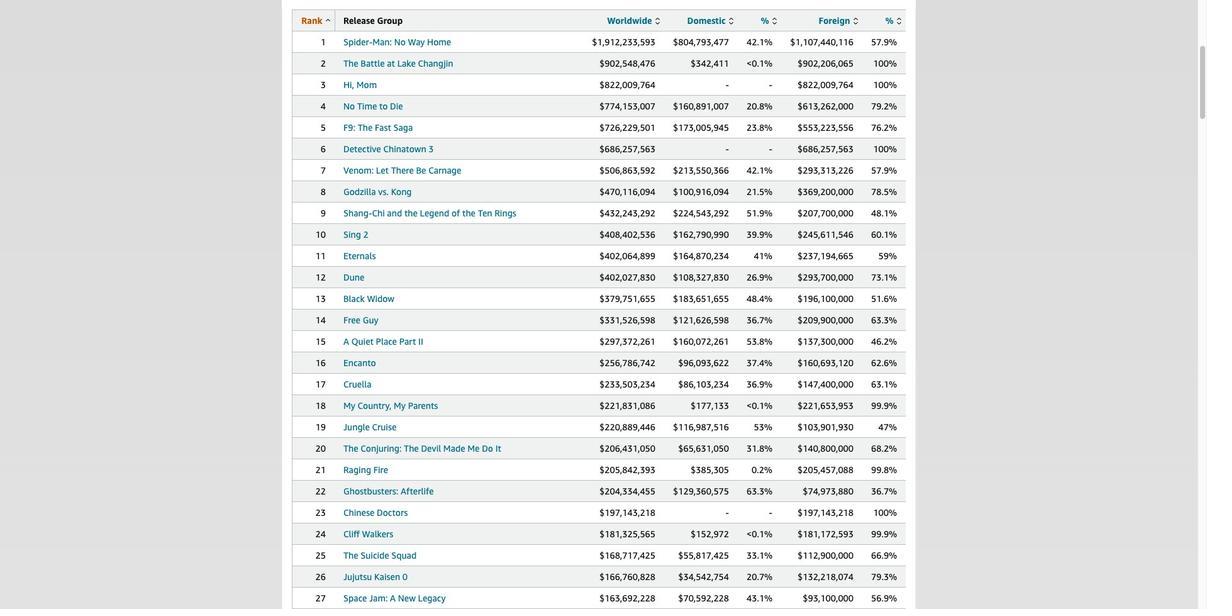 Task type: describe. For each thing, give the bounding box(es) containing it.
- down $342,411
[[726, 79, 730, 90]]

devil
[[421, 443, 441, 454]]

hi, mom
[[344, 79, 377, 90]]

$804,793,477
[[674, 37, 730, 47]]

0 vertical spatial 3
[[321, 79, 326, 90]]

<0.1% for $177,133
[[747, 400, 773, 411]]

sing 2
[[344, 229, 369, 240]]

$173,005,945
[[674, 122, 730, 133]]

space jam: a new legacy link
[[344, 593, 446, 604]]

21
[[316, 465, 326, 475]]

made
[[444, 443, 466, 454]]

chinese doctors
[[344, 507, 408, 518]]

my country, my parents link
[[344, 400, 438, 411]]

$342,411
[[691, 58, 730, 69]]

23.8%
[[747, 122, 773, 133]]

2 $197,143,218 from the left
[[798, 507, 854, 518]]

$96,093,622
[[679, 358, 730, 368]]

cruella link
[[344, 379, 372, 390]]

$116,987,516
[[674, 422, 730, 432]]

1 vertical spatial no
[[344, 101, 355, 111]]

% for 1st '%' link from right
[[886, 15, 894, 26]]

1 % link from the left
[[761, 15, 777, 26]]

2 my from the left
[[394, 400, 406, 411]]

$385,305
[[691, 465, 730, 475]]

36.9%
[[747, 379, 773, 390]]

37.4%
[[747, 358, 773, 368]]

$256,786,742
[[600, 358, 656, 368]]

f9: the fast saga
[[344, 122, 413, 133]]

51.6%
[[872, 293, 898, 304]]

2 the from the left
[[463, 208, 476, 218]]

$1,107,440,116
[[791, 37, 854, 47]]

$206,431,050
[[600, 443, 656, 454]]

black widow
[[344, 293, 395, 304]]

ghostbusters:
[[344, 486, 399, 497]]

1 vertical spatial 63.3%
[[747, 486, 773, 497]]

- up 20.8%
[[770, 79, 773, 90]]

20.8%
[[747, 101, 773, 111]]

20
[[316, 443, 326, 454]]

16
[[316, 358, 326, 368]]

chinese doctors link
[[344, 507, 408, 518]]

the right f9:
[[358, 122, 373, 133]]

$160,891,007
[[674, 101, 730, 111]]

worldwide link
[[608, 15, 660, 26]]

f9: the fast saga link
[[344, 122, 413, 133]]

$506,863,592
[[600, 165, 656, 176]]

1 horizontal spatial 36.7%
[[872, 486, 898, 497]]

$205,457,088
[[798, 465, 854, 475]]

18
[[316, 400, 326, 411]]

13
[[316, 293, 326, 304]]

ghostbusters: afterlife link
[[344, 486, 434, 497]]

100% for $197,143,218
[[874, 507, 898, 518]]

$221,653,953
[[798, 400, 854, 411]]

a quiet place part ii link
[[344, 336, 424, 347]]

foreign link
[[819, 15, 859, 26]]

$121,626,598
[[674, 315, 730, 325]]

black
[[344, 293, 365, 304]]

$379,751,655
[[600, 293, 656, 304]]

foreign
[[819, 15, 851, 26]]

cliff walkers
[[344, 529, 394, 539]]

12
[[316, 272, 326, 283]]

57.9% for $293,313,226
[[872, 165, 898, 176]]

2 $686,257,563 from the left
[[798, 144, 854, 154]]

$774,153,007
[[600, 101, 656, 111]]

the battle at lake changjin
[[344, 58, 454, 69]]

56.9%
[[872, 593, 898, 604]]

- down $173,005,945
[[726, 144, 730, 154]]

the for conjuring:
[[344, 443, 359, 454]]

fire
[[374, 465, 388, 475]]

dune link
[[344, 272, 365, 283]]

cruise
[[372, 422, 397, 432]]

my country, my parents
[[344, 400, 438, 411]]

$168,717,425
[[600, 550, 656, 561]]

59%
[[879, 251, 898, 261]]

f9:
[[344, 122, 356, 133]]

jam:
[[369, 593, 388, 604]]

$207,700,000
[[798, 208, 854, 218]]

venom: let there be carnage link
[[344, 165, 462, 176]]

$129,360,575
[[674, 486, 730, 497]]

1 horizontal spatial a
[[390, 593, 396, 604]]

1 vertical spatial 2
[[364, 229, 369, 240]]

$103,901,930
[[798, 422, 854, 432]]

venom:
[[344, 165, 374, 176]]

free guy link
[[344, 315, 379, 325]]

domestic link
[[688, 15, 734, 26]]

shang-
[[344, 208, 372, 218]]

22
[[316, 486, 326, 497]]

$224,543,292
[[674, 208, 730, 218]]

space jam: a new legacy
[[344, 593, 446, 604]]

51.9%
[[747, 208, 773, 218]]

1 horizontal spatial 63.3%
[[872, 315, 898, 325]]

20.7%
[[747, 572, 773, 582]]

$220,889,446
[[600, 422, 656, 432]]

$152,972
[[691, 529, 730, 539]]

black widow link
[[344, 293, 395, 304]]

jujutsu kaisen 0
[[344, 572, 408, 582]]

53%
[[754, 422, 773, 432]]

spider-man: no way home link
[[344, 37, 451, 47]]

27
[[316, 593, 326, 604]]

widow
[[367, 293, 395, 304]]

there
[[391, 165, 414, 176]]

% for first '%' link from left
[[761, 15, 770, 26]]

15
[[316, 336, 326, 347]]

the for suicide
[[344, 550, 359, 561]]

100% for $686,257,563
[[874, 144, 898, 154]]

0 horizontal spatial 36.7%
[[747, 315, 773, 325]]

1 $686,257,563 from the left
[[600, 144, 656, 154]]

$726,229,501
[[600, 122, 656, 133]]

man:
[[373, 37, 392, 47]]



Task type: locate. For each thing, give the bounding box(es) containing it.
<0.1% for $152,972
[[747, 529, 773, 539]]

1 vertical spatial 42.1%
[[747, 165, 773, 176]]

0 horizontal spatial % link
[[761, 15, 777, 26]]

$177,133
[[691, 400, 730, 411]]

-
[[726, 79, 730, 90], [770, 79, 773, 90], [726, 144, 730, 154], [770, 144, 773, 154], [726, 507, 730, 518], [770, 507, 773, 518]]

raging fire link
[[344, 465, 388, 475]]

4 100% from the top
[[874, 507, 898, 518]]

8
[[321, 186, 326, 197]]

$297,372,261
[[600, 336, 656, 347]]

1 42.1% from the top
[[747, 37, 773, 47]]

100% for $822,009,764
[[874, 79, 898, 90]]

$213,550,366
[[674, 165, 730, 176]]

chinatown
[[384, 144, 427, 154]]

0 horizontal spatial the
[[405, 208, 418, 218]]

of
[[452, 208, 460, 218]]

63.1%
[[872, 379, 898, 390]]

$197,143,218 down '$204,334,455'
[[600, 507, 656, 518]]

3
[[321, 79, 326, 90], [429, 144, 434, 154]]

$613,262,000
[[798, 101, 854, 111]]

% right domestic link
[[761, 15, 770, 26]]

$204,334,455
[[600, 486, 656, 497]]

$822,009,764 up the $613,262,000
[[798, 79, 854, 90]]

detective chinatown 3 link
[[344, 144, 434, 154]]

rank
[[302, 15, 323, 26], [302, 15, 323, 26]]

6
[[321, 144, 326, 154]]

3 <0.1% from the top
[[747, 529, 773, 539]]

free
[[344, 315, 361, 325]]

conjuring:
[[361, 443, 402, 454]]

41%
[[754, 251, 773, 261]]

2 42.1% from the top
[[747, 165, 773, 176]]

a left quiet
[[344, 336, 349, 347]]

squad
[[392, 550, 417, 561]]

99.9% for $181,172,593
[[872, 529, 898, 539]]

% right foreign link
[[886, 15, 894, 26]]

63.3% down 0.2%
[[747, 486, 773, 497]]

- up $152,972
[[726, 507, 730, 518]]

57.9%
[[872, 37, 898, 47], [872, 165, 898, 176]]

36.7% up 53.8%
[[747, 315, 773, 325]]

$93,100,000
[[803, 593, 854, 604]]

<0.1% down the 36.9%
[[747, 400, 773, 411]]

1 vertical spatial 36.7%
[[872, 486, 898, 497]]

62.6%
[[872, 358, 898, 368]]

2
[[321, 58, 326, 69], [364, 229, 369, 240]]

% link right domestic link
[[761, 15, 777, 26]]

$181,172,593
[[798, 529, 854, 539]]

a left new
[[390, 593, 396, 604]]

$470,116,094
[[600, 186, 656, 197]]

1 vertical spatial 99.9%
[[872, 529, 898, 539]]

99.9%
[[872, 400, 898, 411], [872, 529, 898, 539]]

42.1%
[[747, 37, 773, 47], [747, 165, 773, 176]]

36.7%
[[747, 315, 773, 325], [872, 486, 898, 497]]

$108,327,830
[[674, 272, 730, 283]]

place
[[376, 336, 397, 347]]

1 horizontal spatial 3
[[429, 144, 434, 154]]

0 vertical spatial 63.3%
[[872, 315, 898, 325]]

$686,257,563 down $726,229,501
[[600, 144, 656, 154]]

0 vertical spatial 36.7%
[[747, 315, 773, 325]]

die
[[390, 101, 403, 111]]

$70,592,228
[[679, 593, 730, 604]]

domestic
[[688, 15, 726, 26]]

1 $822,009,764 from the left
[[600, 79, 656, 90]]

26
[[316, 572, 326, 582]]

11
[[316, 251, 326, 261]]

0 vertical spatial <0.1%
[[747, 58, 773, 69]]

% link right foreign link
[[886, 15, 902, 26]]

3 up the carnage
[[429, 144, 434, 154]]

encanto
[[344, 358, 376, 368]]

1 horizontal spatial $686,257,563
[[798, 144, 854, 154]]

99.9% up the 66.9%
[[872, 529, 898, 539]]

$402,064,899
[[600, 251, 656, 261]]

jungle cruise
[[344, 422, 397, 432]]

1 horizontal spatial the
[[463, 208, 476, 218]]

0 horizontal spatial %
[[761, 15, 770, 26]]

0 horizontal spatial 3
[[321, 79, 326, 90]]

1 horizontal spatial %
[[886, 15, 894, 26]]

me
[[468, 443, 480, 454]]

<0.1% up 33.1%
[[747, 529, 773, 539]]

9
[[321, 208, 326, 218]]

0 horizontal spatial $822,009,764
[[600, 79, 656, 90]]

0 horizontal spatial $197,143,218
[[600, 507, 656, 518]]

42.1% up 21.5%
[[747, 165, 773, 176]]

<0.1% up 20.8%
[[747, 58, 773, 69]]

to
[[380, 101, 388, 111]]

42.1% for $213,550,366
[[747, 165, 773, 176]]

the suicide squad
[[344, 550, 417, 561]]

$137,300,000
[[798, 336, 854, 347]]

39.9%
[[747, 229, 773, 240]]

0 horizontal spatial 63.3%
[[747, 486, 773, 497]]

$686,257,563 up $293,313,226
[[798, 144, 854, 154]]

1 vertical spatial <0.1%
[[747, 400, 773, 411]]

99.9% for $221,653,953
[[872, 400, 898, 411]]

the right and
[[405, 208, 418, 218]]

57.9% for $1,107,440,116
[[872, 37, 898, 47]]

0 vertical spatial a
[[344, 336, 349, 347]]

ghostbusters: afterlife
[[344, 486, 434, 497]]

19
[[316, 422, 326, 432]]

my
[[344, 400, 356, 411], [394, 400, 406, 411]]

100% for $902,206,065
[[874, 58, 898, 69]]

0 vertical spatial no
[[394, 37, 406, 47]]

the down jungle
[[344, 443, 359, 454]]

1 horizontal spatial $822,009,764
[[798, 79, 854, 90]]

0 horizontal spatial my
[[344, 400, 356, 411]]

99.9% down the 63.1%
[[872, 400, 898, 411]]

0 horizontal spatial no
[[344, 101, 355, 111]]

% link
[[761, 15, 777, 26], [886, 15, 902, 26]]

2 right sing
[[364, 229, 369, 240]]

no left time on the left
[[344, 101, 355, 111]]

$822,009,764 down $902,548,476
[[600, 79, 656, 90]]

1 vertical spatial 57.9%
[[872, 165, 898, 176]]

the right of
[[463, 208, 476, 218]]

0 vertical spatial 42.1%
[[747, 37, 773, 47]]

63.3% down 51.6%
[[872, 315, 898, 325]]

1 the from the left
[[405, 208, 418, 218]]

2 57.9% from the top
[[872, 165, 898, 176]]

$902,548,476
[[600, 58, 656, 69]]

3 up 4
[[321, 79, 326, 90]]

the left "devil"
[[404, 443, 419, 454]]

no time to die link
[[344, 101, 403, 111]]

detective
[[344, 144, 381, 154]]

3 100% from the top
[[874, 144, 898, 154]]

detective chinatown 3
[[344, 144, 434, 154]]

0 horizontal spatial a
[[344, 336, 349, 347]]

release
[[344, 15, 375, 26]]

$432,243,292
[[600, 208, 656, 218]]

the down cliff
[[344, 550, 359, 561]]

$233,503,234
[[600, 379, 656, 390]]

2 % from the left
[[886, 15, 894, 26]]

<0.1% for $342,411
[[747, 58, 773, 69]]

1 % from the left
[[761, 15, 770, 26]]

no left way
[[394, 37, 406, 47]]

the conjuring: the devil made me do it
[[344, 443, 502, 454]]

48.4%
[[747, 293, 773, 304]]

$132,218,074
[[798, 572, 854, 582]]

66.9%
[[872, 550, 898, 561]]

$74,973,880
[[803, 486, 854, 497]]

- down 0.2%
[[770, 507, 773, 518]]

- down 23.8%
[[770, 144, 773, 154]]

1 horizontal spatial 2
[[364, 229, 369, 240]]

venom: let there be carnage
[[344, 165, 462, 176]]

63.3%
[[872, 315, 898, 325], [747, 486, 773, 497]]

36.7% down 99.8%
[[872, 486, 898, 497]]

fast
[[375, 122, 391, 133]]

ii
[[419, 336, 424, 347]]

jujutsu
[[344, 572, 372, 582]]

1 100% from the top
[[874, 58, 898, 69]]

godzilla vs. kong
[[344, 186, 412, 197]]

2 100% from the top
[[874, 79, 898, 90]]

2 <0.1% from the top
[[747, 400, 773, 411]]

the for battle
[[344, 58, 359, 69]]

my up jungle
[[344, 400, 356, 411]]

0 horizontal spatial $686,257,563
[[600, 144, 656, 154]]

60.1%
[[872, 229, 898, 240]]

0 vertical spatial 2
[[321, 58, 326, 69]]

1 horizontal spatial $197,143,218
[[798, 507, 854, 518]]

$140,800,000
[[798, 443, 854, 454]]

42.1% right $804,793,477
[[747, 37, 773, 47]]

2 99.9% from the top
[[872, 529, 898, 539]]

$197,143,218 up the '$181,172,593'
[[798, 507, 854, 518]]

$402,027,830
[[600, 272, 656, 283]]

2 vertical spatial <0.1%
[[747, 529, 773, 539]]

kong
[[391, 186, 412, 197]]

79.3%
[[872, 572, 898, 582]]

2 % link from the left
[[886, 15, 902, 26]]

jungle cruise link
[[344, 422, 397, 432]]

1 horizontal spatial my
[[394, 400, 406, 411]]

1 57.9% from the top
[[872, 37, 898, 47]]

1 99.9% from the top
[[872, 400, 898, 411]]

the up hi,
[[344, 58, 359, 69]]

1 <0.1% from the top
[[747, 58, 773, 69]]

1 horizontal spatial % link
[[886, 15, 902, 26]]

78.5%
[[872, 186, 898, 197]]

hi,
[[344, 79, 354, 90]]

57.9% right $1,107,440,116 at the right
[[872, 37, 898, 47]]

57.9% up "78.5%"
[[872, 165, 898, 176]]

be
[[416, 165, 426, 176]]

1 $197,143,218 from the left
[[600, 507, 656, 518]]

0 horizontal spatial 2
[[321, 58, 326, 69]]

lake
[[398, 58, 416, 69]]

68.2%
[[872, 443, 898, 454]]

$369,200,000
[[798, 186, 854, 197]]

$408,402,536
[[600, 229, 656, 240]]

0 vertical spatial 99.9%
[[872, 400, 898, 411]]

99.8%
[[872, 465, 898, 475]]

a quiet place part ii
[[344, 336, 424, 347]]

let
[[376, 165, 389, 176]]

$209,900,000
[[798, 315, 854, 325]]

1 horizontal spatial no
[[394, 37, 406, 47]]

1 my from the left
[[344, 400, 356, 411]]

42.1% for $804,793,477
[[747, 37, 773, 47]]

my left parents
[[394, 400, 406, 411]]

it
[[496, 443, 502, 454]]

2 down 1
[[321, 58, 326, 69]]

23
[[316, 507, 326, 518]]

$160,693,120
[[798, 358, 854, 368]]

new
[[398, 593, 416, 604]]

1 vertical spatial 3
[[429, 144, 434, 154]]

2 $822,009,764 from the left
[[798, 79, 854, 90]]

1 vertical spatial a
[[390, 593, 396, 604]]

$196,100,000
[[798, 293, 854, 304]]

0 vertical spatial 57.9%
[[872, 37, 898, 47]]



Task type: vqa. For each thing, say whether or not it's contained in the screenshot.


